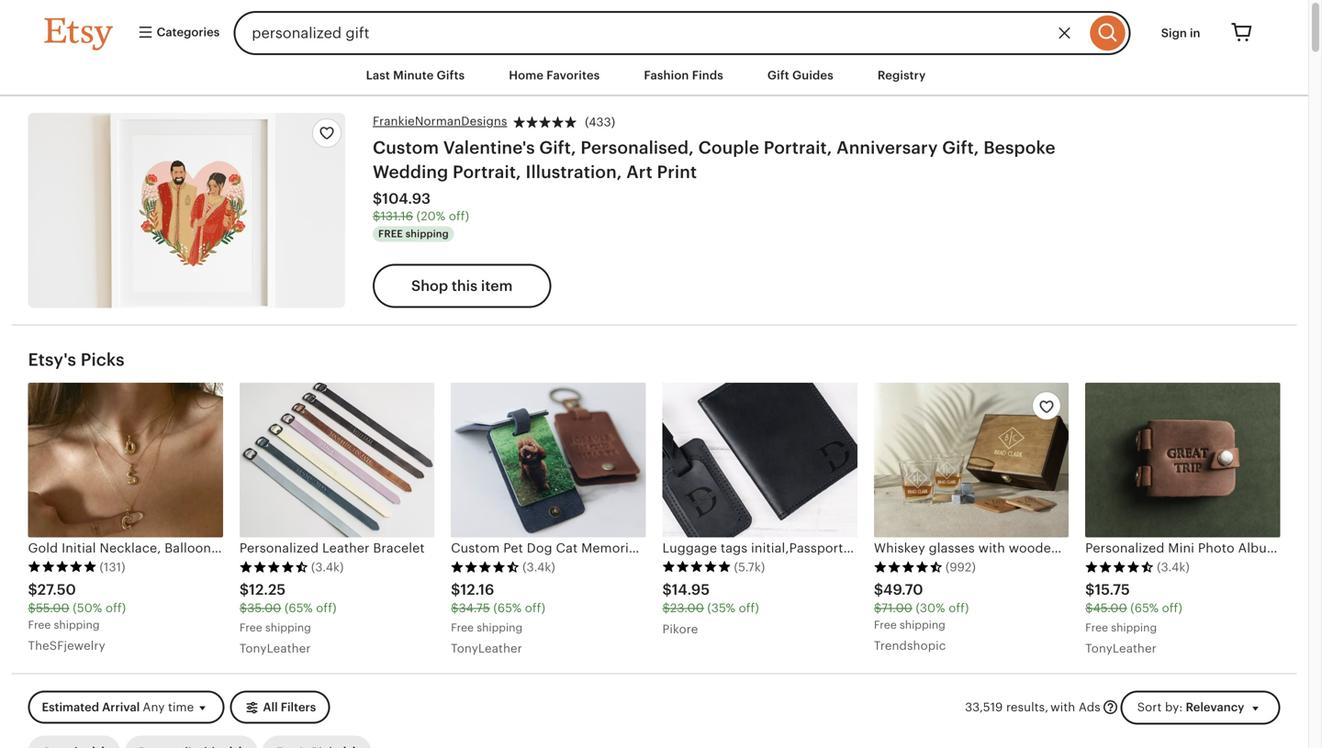 Task type: vqa. For each thing, say whether or not it's contained in the screenshot.


Task type: locate. For each thing, give the bounding box(es) containing it.
0 horizontal spatial tonyleather
[[239, 642, 311, 655]]

free inside $ 49.70 $ 71.00 (30% off) free shipping trendshopic
[[874, 619, 897, 631]]

tonyleather for 12.25
[[239, 642, 311, 655]]

off) right the (30%
[[949, 602, 969, 615]]

shipping down 45.00
[[1111, 622, 1157, 634]]

tonyleather inside $ 12.25 $ 35.00 (65% off) free shipping tonyleather
[[239, 642, 311, 655]]

off) inside $ 27.50 $ 55.00 (50% off) free shipping thesfjewelry
[[106, 602, 126, 615]]

free
[[28, 619, 51, 631], [874, 619, 897, 631], [239, 622, 262, 634], [451, 622, 474, 634], [1085, 622, 1108, 634]]

gifts
[[437, 68, 465, 82]]

anniversary
[[837, 138, 938, 157]]

portrait,
[[764, 138, 832, 157], [453, 162, 521, 182]]

(3.4k) down personalized leather bracelet
[[311, 561, 344, 574]]

2 (65% from the left
[[493, 602, 522, 615]]

shipping for 12.25
[[265, 622, 311, 634]]

by:
[[1165, 700, 1183, 714]]

gift, left the "bespoke"
[[942, 138, 979, 157]]

(3.4k)
[[311, 561, 344, 574], [523, 561, 555, 574], [1157, 561, 1190, 574]]

0 vertical spatial portrait,
[[764, 138, 832, 157]]

4 4.5 out of 5 stars image from the left
[[1085, 561, 1154, 573]]

4.5 out of 5 stars image down 'personalized'
[[239, 561, 308, 573]]

(433)
[[585, 115, 615, 129]]

1 tonyleather from the left
[[239, 642, 311, 655]]

15.75
[[1095, 582, 1130, 598]]

banner
[[11, 0, 1297, 55]]

menu bar
[[11, 55, 1297, 97]]

free down 35.00
[[239, 622, 262, 634]]

3 tonyleather from the left
[[1085, 642, 1157, 655]]

shipping inside $ 12.25 $ 35.00 (65% off) free shipping tonyleather
[[265, 622, 311, 634]]

tonyleather inside $ 12.16 $ 34.75 (65% off) free shipping tonyleather
[[451, 642, 522, 655]]

(20%
[[417, 209, 446, 223]]

whiskey glasses with wooden box, personalized whiskey glass, christmas gift, for boyfriend gifts, monogrammed whiskey glass image
[[874, 383, 1069, 538]]

27.50
[[37, 582, 76, 598]]

2 gift, from the left
[[942, 138, 979, 157]]

last
[[366, 68, 390, 82]]

registry link
[[864, 59, 940, 92]]

off) right (50%
[[106, 602, 126, 615]]

2 horizontal spatial tonyleather
[[1085, 642, 1157, 655]]

2 5 out of 5 stars image from the left
[[662, 561, 731, 573]]

shipping inside $ 12.16 $ 34.75 (65% off) free shipping tonyleather
[[477, 622, 523, 634]]

(65% inside $ 12.16 $ 34.75 (65% off) free shipping tonyleather
[[493, 602, 522, 615]]

with ads
[[1051, 700, 1101, 714]]

off) for 14.95
[[739, 602, 759, 615]]

sign in button
[[1148, 16, 1214, 50]]

(3.4k) up $ 12.16 $ 34.75 (65% off) free shipping tonyleather
[[523, 561, 555, 574]]

free for 15.75
[[1085, 622, 1108, 634]]

(3.4k) for 12.25
[[311, 561, 344, 574]]

free down 71.00
[[874, 619, 897, 631]]

all filters
[[263, 701, 316, 715]]

2 (3.4k) from the left
[[523, 561, 555, 574]]

trendshopic
[[874, 639, 946, 653]]

shipping inside $ 15.75 $ 45.00 (65% off) free shipping tonyleather
[[1111, 622, 1157, 634]]

off) right 45.00
[[1162, 602, 1183, 615]]

luggage tags initial,passport holder personalized,leather luggage tag personalized,custom passport holder and luggage tag image
[[662, 383, 857, 538]]

12.16
[[460, 582, 494, 598]]

portrait, right couple
[[764, 138, 832, 157]]

5 out of 5 stars image up 14.95
[[662, 561, 731, 573]]

$ 15.75 $ 45.00 (65% off) free shipping tonyleather
[[1085, 582, 1183, 655]]

3 4.5 out of 5 stars image from the left
[[874, 561, 943, 573]]

4.5 out of 5 stars image up 49.70
[[874, 561, 943, 573]]

$
[[373, 191, 382, 207], [373, 209, 381, 223], [28, 582, 37, 598], [239, 582, 249, 598], [451, 582, 460, 598], [662, 582, 672, 598], [874, 582, 883, 598], [1085, 582, 1095, 598], [28, 602, 36, 615], [239, 602, 247, 615], [451, 602, 459, 615], [662, 602, 670, 615], [874, 602, 881, 615], [1085, 602, 1093, 615]]

tonyleather for 15.75
[[1085, 642, 1157, 655]]

shipping down the 34.75
[[477, 622, 523, 634]]

personalised,
[[581, 138, 694, 157]]

off) down personalized leather bracelet
[[316, 602, 337, 615]]

art
[[626, 162, 653, 182]]

(131)
[[100, 561, 125, 574]]

71.00
[[881, 602, 913, 615]]

shipping inside $ 49.70 $ 71.00 (30% off) free shipping trendshopic
[[900, 619, 946, 631]]

(65% inside $ 15.75 $ 45.00 (65% off) free shipping tonyleather
[[1131, 602, 1159, 615]]

1 horizontal spatial (3.4k)
[[523, 561, 555, 574]]

off) inside $ 14.95 $ 23.00 (35% off) pikore
[[739, 602, 759, 615]]

sign in
[[1161, 26, 1201, 40]]

shipping for 15.75
[[1111, 622, 1157, 634]]

portrait, down valentine's at the left
[[453, 162, 521, 182]]

gift guides
[[768, 68, 834, 82]]

(65% right 35.00
[[285, 602, 313, 615]]

free for 12.16
[[451, 622, 474, 634]]

0 horizontal spatial gift,
[[539, 138, 576, 157]]

free inside $ 15.75 $ 45.00 (65% off) free shipping tonyleather
[[1085, 622, 1108, 634]]

tonyleather down 35.00
[[239, 642, 311, 655]]

off) for 49.70
[[949, 602, 969, 615]]

0 horizontal spatial (3.4k)
[[311, 561, 344, 574]]

gift
[[768, 68, 789, 82]]

personalized leather bracelet image
[[239, 383, 434, 538]]

shipping down 35.00
[[265, 622, 311, 634]]

1 horizontal spatial 5 out of 5 stars image
[[662, 561, 731, 573]]

1 (65% from the left
[[285, 602, 313, 615]]

all filters button
[[230, 691, 330, 724]]

frankienormandesigns link
[[373, 113, 507, 130]]

1 horizontal spatial gift,
[[942, 138, 979, 157]]

leather
[[322, 541, 370, 556]]

1 5 out of 5 stars image from the left
[[28, 561, 97, 573]]

gift,
[[539, 138, 576, 157], [942, 138, 979, 157]]

33,519 results,
[[965, 700, 1049, 714]]

free for 27.50
[[28, 619, 51, 631]]

1 horizontal spatial (65%
[[493, 602, 522, 615]]

free down the 55.00
[[28, 619, 51, 631]]

0 horizontal spatial 5 out of 5 stars image
[[28, 561, 97, 573]]

shipping for 49.70
[[900, 619, 946, 631]]

(3.4k) up $ 15.75 $ 45.00 (65% off) free shipping tonyleather
[[1157, 561, 1190, 574]]

(65% right the 34.75
[[493, 602, 522, 615]]

bespoke
[[984, 138, 1056, 157]]

1 (3.4k) from the left
[[311, 561, 344, 574]]

None search field
[[233, 11, 1131, 55]]

free inside $ 27.50 $ 55.00 (50% off) free shipping thesfjewelry
[[28, 619, 51, 631]]

shipping down (50%
[[54, 619, 100, 631]]

free down 45.00
[[1085, 622, 1108, 634]]

4.5 out of 5 stars image up 15.75
[[1085, 561, 1154, 573]]

off) for 27.50
[[106, 602, 126, 615]]

12.25
[[249, 582, 286, 598]]

shipping down the (30%
[[900, 619, 946, 631]]

off) right the 34.75
[[525, 602, 545, 615]]

off)
[[449, 209, 469, 223], [106, 602, 126, 615], [316, 602, 337, 615], [525, 602, 545, 615], [739, 602, 759, 615], [949, 602, 969, 615], [1162, 602, 1183, 615]]

free inside $ 12.16 $ 34.75 (65% off) free shipping tonyleather
[[451, 622, 474, 634]]

finds
[[692, 68, 723, 82]]

off) right the (35%
[[739, 602, 759, 615]]

any
[[143, 701, 165, 715]]

gift, up illustration,
[[539, 138, 576, 157]]

(65% for 12.16
[[493, 602, 522, 615]]

0 horizontal spatial (65%
[[285, 602, 313, 615]]

off) inside $ 15.75 $ 45.00 (65% off) free shipping tonyleather
[[1162, 602, 1183, 615]]

gold initial necklace, balloon initial pendant, initial letter pendant, layered necklace, bubble letter necklace, dainty custom necklace image
[[28, 383, 223, 538]]

$ 49.70 $ 71.00 (30% off) free shipping trendshopic
[[874, 582, 969, 653]]

banner containing categories
[[11, 0, 1297, 55]]

shop
[[411, 278, 448, 294]]

free for 49.70
[[874, 619, 897, 631]]

2 horizontal spatial (65%
[[1131, 602, 1159, 615]]

in
[[1190, 26, 1201, 40]]

2 horizontal spatial (3.4k)
[[1157, 561, 1190, 574]]

free
[[378, 228, 403, 239]]

2 4.5 out of 5 stars image from the left
[[451, 561, 520, 573]]

3 (3.4k) from the left
[[1157, 561, 1190, 574]]

tonyleather down 45.00
[[1085, 642, 1157, 655]]

this
[[452, 278, 478, 294]]

(65% inside $ 12.25 $ 35.00 (65% off) free shipping tonyleather
[[285, 602, 313, 615]]

1 gift, from the left
[[539, 138, 576, 157]]

custom pet dog cat memorial loss engraved gifts photo key chain personalized leather key ring keychain image
[[451, 383, 646, 538]]

last minute gifts
[[366, 68, 465, 82]]

0 horizontal spatial portrait,
[[453, 162, 521, 182]]

(50%
[[73, 602, 102, 615]]

$ 27.50 $ 55.00 (50% off) free shipping thesfjewelry
[[28, 582, 126, 653]]

shipping for 27.50
[[54, 619, 100, 631]]

free inside $ 12.25 $ 35.00 (65% off) free shipping tonyleather
[[239, 622, 262, 634]]

custom valentine's gift, personalised, couple portrait, anniversary gift, bespoke wedding portrait, illustration, art print link
[[373, 138, 1056, 182]]

tonyleather inside $ 15.75 $ 45.00 (65% off) free shipping tonyleather
[[1085, 642, 1157, 655]]

4.5 out of 5 stars image for 12.16
[[451, 561, 520, 573]]

bracelet
[[373, 541, 425, 556]]

shipping inside custom valentine's gift, personalised, couple portrait, anniversary gift, bespoke wedding portrait, illustration, art print $ 104.93 $ 131.16 (20% off) free shipping
[[406, 228, 449, 239]]

4.5 out of 5 stars image up 12.16
[[451, 561, 520, 573]]

5 out of 5 stars image up 27.50
[[28, 561, 97, 573]]

5 out of 5 stars image
[[28, 561, 97, 573], [662, 561, 731, 573]]

shop this item
[[411, 278, 513, 294]]

2 tonyleather from the left
[[451, 642, 522, 655]]

(65% right 45.00
[[1131, 602, 1159, 615]]

1 4.5 out of 5 stars image from the left
[[239, 561, 308, 573]]

104.93
[[382, 191, 431, 207]]

(3.4k) for 12.16
[[523, 561, 555, 574]]

custom valentine's gift, personalised, couple portrait, anniversary gift, bespoke wedding portrait, illustration, art print $ 104.93 $ 131.16 (20% off) free shipping
[[373, 138, 1056, 239]]

shipping inside $ 27.50 $ 55.00 (50% off) free shipping thesfjewelry
[[54, 619, 100, 631]]

off) inside $ 49.70 $ 71.00 (30% off) free shipping trendshopic
[[949, 602, 969, 615]]

(65%
[[285, 602, 313, 615], [493, 602, 522, 615], [1131, 602, 1159, 615]]

33,519
[[965, 700, 1003, 714]]

off) inside $ 12.16 $ 34.75 (65% off) free shipping tonyleather
[[525, 602, 545, 615]]

personalized mini photo album, small photo album, anniversary gift, photo gift for dad, leather unique photo gift, adventure gifts image
[[1085, 383, 1280, 538]]

estimated
[[42, 701, 99, 715]]

(65% for 12.25
[[285, 602, 313, 615]]

off) inside custom valentine's gift, personalised, couple portrait, anniversary gift, bespoke wedding portrait, illustration, art print $ 104.93 $ 131.16 (20% off) free shipping
[[449, 209, 469, 223]]

shipping down '(20%'
[[406, 228, 449, 239]]

shipping for 12.16
[[477, 622, 523, 634]]

sign
[[1161, 26, 1187, 40]]

14.95
[[672, 582, 710, 598]]

1 horizontal spatial portrait,
[[764, 138, 832, 157]]

off) right '(20%'
[[449, 209, 469, 223]]

custom
[[373, 138, 439, 157]]

131.16
[[381, 209, 413, 223]]

off) inside $ 12.25 $ 35.00 (65% off) free shipping tonyleather
[[316, 602, 337, 615]]

ads
[[1079, 700, 1101, 714]]

tonyleather down the 34.75
[[451, 642, 522, 655]]

tonyleather for 12.16
[[451, 642, 522, 655]]

1 horizontal spatial tonyleather
[[451, 642, 522, 655]]

(992)
[[946, 561, 976, 574]]

free down the 34.75
[[451, 622, 474, 634]]

categories button
[[123, 17, 228, 50]]

registry
[[878, 68, 926, 82]]

4.5 out of 5 stars image
[[239, 561, 308, 573], [451, 561, 520, 573], [874, 561, 943, 573], [1085, 561, 1154, 573]]

3 (65% from the left
[[1131, 602, 1159, 615]]



Task type: describe. For each thing, give the bounding box(es) containing it.
filters
[[281, 701, 316, 715]]

$ 12.25 $ 35.00 (65% off) free shipping tonyleather
[[239, 582, 337, 655]]

5 out of 5 stars image for 14.95
[[662, 561, 731, 573]]

fashion finds
[[644, 68, 723, 82]]

4.5 out of 5 stars image for 15.75
[[1085, 561, 1154, 573]]

menu bar containing last minute gifts
[[11, 55, 1297, 97]]

categories
[[154, 25, 220, 39]]

(35%
[[707, 602, 735, 615]]

results,
[[1006, 700, 1049, 714]]

print
[[657, 162, 697, 182]]

45.00
[[1093, 602, 1127, 615]]

(30%
[[916, 602, 945, 615]]

all
[[263, 701, 278, 715]]

(3.4k) for 15.75
[[1157, 561, 1190, 574]]

personalized leather bracelet
[[239, 541, 425, 556]]

(65% for 15.75
[[1131, 602, 1159, 615]]

35.00
[[247, 602, 281, 615]]

personalized
[[239, 541, 319, 556]]

23.00
[[670, 602, 704, 615]]

fashion
[[644, 68, 689, 82]]

pikore
[[662, 622, 698, 636]]

wedding
[[373, 162, 448, 182]]

favorites
[[547, 68, 600, 82]]

sort by: relevancy
[[1137, 700, 1244, 714]]

arrival
[[102, 701, 140, 715]]

off) for 12.25
[[316, 602, 337, 615]]

minute
[[393, 68, 434, 82]]

picks
[[81, 350, 125, 369]]

couple
[[698, 138, 759, 157]]

home
[[509, 68, 544, 82]]

time
[[168, 701, 194, 715]]

illustration,
[[526, 162, 622, 182]]

etsy's picks
[[28, 350, 125, 369]]

thesfjewelry
[[28, 639, 105, 653]]

shop this item link
[[373, 264, 551, 308]]

free for 12.25
[[239, 622, 262, 634]]

home favorites
[[509, 68, 600, 82]]

Search for anything text field
[[233, 11, 1086, 55]]

estimated arrival any time
[[42, 701, 194, 715]]

55.00
[[36, 602, 69, 615]]

34.75
[[459, 602, 490, 615]]

gift guides link
[[754, 59, 847, 92]]

(5.7k)
[[734, 561, 765, 574]]

valentine's
[[443, 138, 535, 157]]

item
[[481, 278, 513, 294]]

last minute gifts link
[[352, 59, 479, 92]]

home favorites link
[[495, 59, 614, 92]]

guides
[[792, 68, 834, 82]]

off) for 12.16
[[525, 602, 545, 615]]

49.70
[[883, 582, 923, 598]]

with
[[1051, 700, 1076, 714]]

sort
[[1137, 700, 1162, 714]]

relevancy
[[1186, 700, 1244, 714]]

4.5 out of 5 stars image for 49.70
[[874, 561, 943, 573]]

1 vertical spatial portrait,
[[453, 162, 521, 182]]

frankienormandesigns
[[373, 114, 507, 128]]

4.5 out of 5 stars image for 12.25
[[239, 561, 308, 573]]

$ 12.16 $ 34.75 (65% off) free shipping tonyleather
[[451, 582, 545, 655]]

off) for 15.75
[[1162, 602, 1183, 615]]

etsy's
[[28, 350, 76, 369]]

$ 14.95 $ 23.00 (35% off) pikore
[[662, 582, 759, 636]]

fashion finds link
[[630, 59, 737, 92]]

5 out of 5 stars image for 27.50
[[28, 561, 97, 573]]



